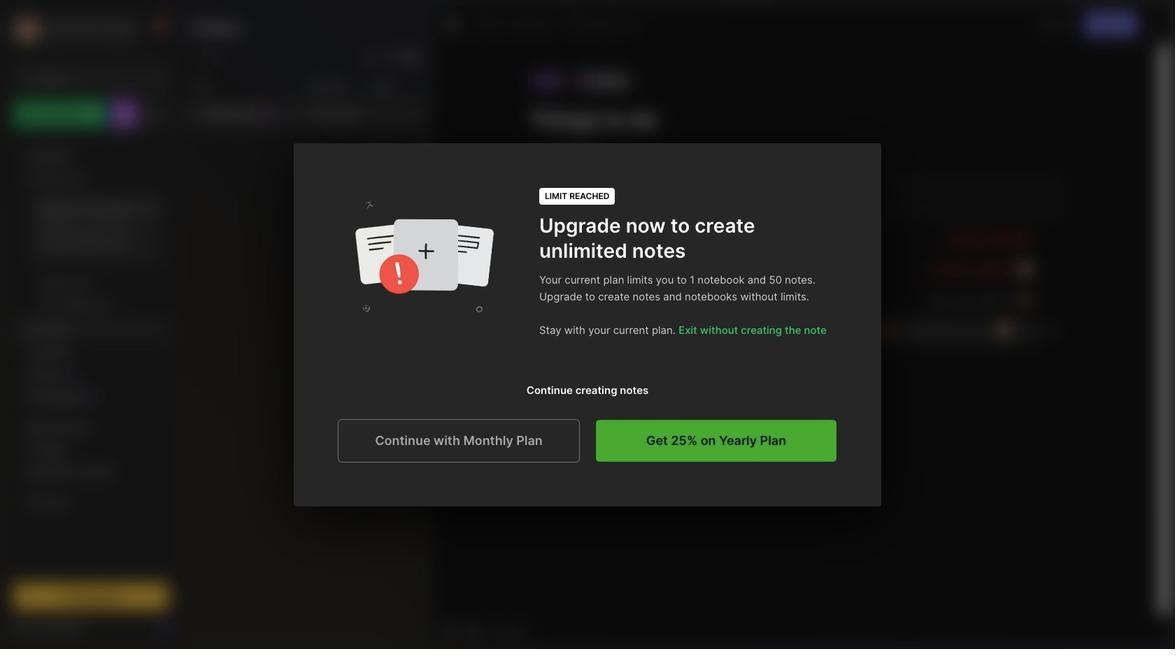 Task type: describe. For each thing, give the bounding box(es) containing it.
add a reminder image
[[441, 623, 458, 639]]

Note Editor text field
[[433, 44, 1170, 616]]

expand notebooks image
[[18, 424, 27, 432]]

Search text field
[[38, 71, 156, 85]]

none search field inside main element
[[38, 69, 156, 86]]

note window element
[[432, 4, 1171, 646]]

main element
[[0, 0, 182, 650]]



Task type: locate. For each thing, give the bounding box(es) containing it.
group inside main element
[[13, 190, 169, 325]]

tree inside main element
[[5, 136, 177, 571]]

expand tags image
[[18, 446, 27, 455]]

None search field
[[38, 69, 156, 86]]

tree
[[5, 136, 177, 571]]

group
[[13, 190, 169, 325]]

expand note image
[[443, 16, 460, 33]]

row group
[[182, 101, 431, 129]]

add tag image
[[465, 623, 482, 639]]



Task type: vqa. For each thing, say whether or not it's contained in the screenshot.
Notes inside the the "Note List" element
no



